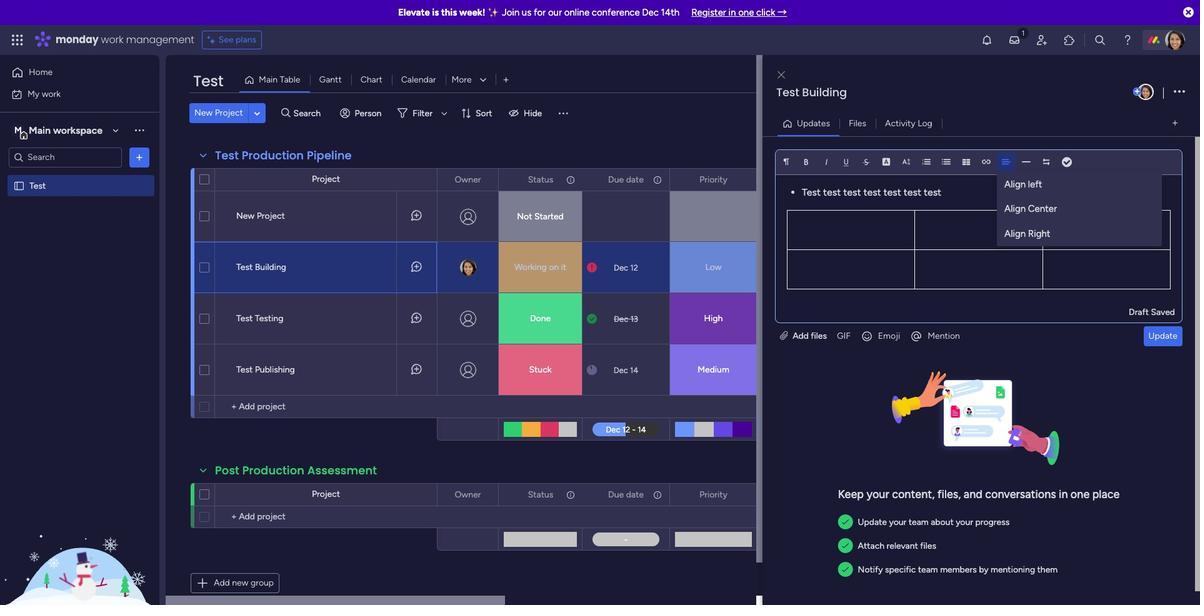 Task type: vqa. For each thing, say whether or not it's contained in the screenshot.
the top public board ICON
no



Task type: locate. For each thing, give the bounding box(es) containing it.
project inside button
[[215, 108, 243, 118]]

my
[[28, 88, 40, 99]]

0 vertical spatial team
[[909, 517, 929, 527]]

not
[[517, 211, 532, 222]]

0 vertical spatial main
[[259, 74, 278, 85]]

0 vertical spatial column information image
[[566, 175, 576, 185]]

main table button
[[239, 70, 310, 90]]

dapulse attachment image
[[780, 330, 788, 341]]

your right the keep
[[867, 487, 889, 501]]

test right public board image
[[29, 180, 46, 191]]

see
[[219, 34, 234, 45]]

1 vertical spatial owner field
[[452, 488, 484, 502]]

test down size 'icon'
[[904, 186, 921, 198]]

status for test production pipeline
[[528, 174, 553, 185]]

Post Production Assessment field
[[212, 463, 380, 479]]

main left table
[[259, 74, 278, 85]]

menu image
[[557, 107, 570, 119]]

work right the my at top
[[42, 88, 61, 99]]

Test field
[[190, 71, 226, 92]]

place
[[1093, 487, 1120, 501]]

test down underline image
[[843, 186, 861, 198]]

0 vertical spatial production
[[242, 148, 304, 163]]

add right dapulse attachment icon
[[793, 330, 809, 341]]

1 vertical spatial due date
[[608, 489, 644, 500]]

0 vertical spatial due date
[[608, 174, 644, 185]]

main inside main table button
[[259, 74, 278, 85]]

1 align from the top
[[1005, 179, 1026, 190]]

1 vertical spatial status field
[[525, 488, 557, 502]]

owner
[[455, 174, 481, 185], [455, 489, 481, 500]]

in left place
[[1059, 487, 1068, 501]]

1 vertical spatial priority field
[[697, 488, 731, 502]]

format image
[[782, 157, 791, 166]]

test up test testing
[[236, 262, 253, 273]]

0 vertical spatial in
[[729, 7, 736, 18]]

add left new
[[214, 578, 230, 588]]

text color image
[[882, 157, 891, 166]]

monday work management
[[56, 33, 194, 47]]

building up testing
[[255, 262, 286, 273]]

work inside button
[[42, 88, 61, 99]]

for
[[534, 7, 546, 18]]

1 horizontal spatial one
[[1071, 487, 1090, 501]]

1 vertical spatial add
[[214, 578, 230, 588]]

1 due from the top
[[608, 174, 624, 185]]

main right workspace icon
[[29, 124, 51, 136]]

1 vertical spatial one
[[1071, 487, 1090, 501]]

align left
[[1005, 179, 1042, 190]]

13
[[630, 314, 638, 324]]

2 date from the top
[[626, 489, 644, 500]]

column information image for status
[[566, 175, 576, 185]]

dec for dec 13
[[614, 314, 628, 324]]

files left gif
[[811, 330, 827, 341]]

2 status from the top
[[528, 489, 553, 500]]

new project inside button
[[194, 108, 243, 118]]

3 align from the top
[[1005, 228, 1026, 239]]

0 vertical spatial align
[[1005, 179, 1026, 190]]

0 horizontal spatial new
[[194, 108, 213, 118]]

0 horizontal spatial column information image
[[566, 490, 576, 500]]

v2 done deadline image
[[587, 313, 597, 325]]

building inside field
[[802, 84, 847, 100]]

1 due date field from the top
[[605, 173, 647, 187]]

0 vertical spatial + add project text field
[[221, 399, 323, 414]]

add inside button
[[214, 578, 230, 588]]

update inside button
[[1149, 330, 1178, 341]]

test down 1. numbers "icon"
[[924, 186, 942, 198]]

production for post
[[242, 463, 305, 478]]

0 horizontal spatial main
[[29, 124, 51, 136]]

1 vertical spatial team
[[918, 565, 938, 575]]

14th
[[661, 7, 680, 18]]

test building inside field
[[776, 84, 847, 100]]

main for main workspace
[[29, 124, 51, 136]]

align right link
[[997, 222, 1162, 246]]

1 status field from the top
[[525, 173, 557, 187]]

1 vertical spatial due date field
[[605, 488, 647, 502]]

one
[[738, 7, 754, 18], [1071, 487, 1090, 501]]

update button
[[1144, 326, 1183, 346]]

0 horizontal spatial add
[[214, 578, 230, 588]]

2 priority field from the top
[[697, 488, 731, 502]]

Priority field
[[697, 173, 731, 187], [697, 488, 731, 502]]

your for team
[[889, 517, 907, 527]]

project left angle down icon
[[215, 108, 243, 118]]

test right ﻿test
[[823, 186, 841, 198]]

pipeline
[[307, 148, 352, 163]]

0 vertical spatial status
[[528, 174, 553, 185]]

1 vertical spatial column information image
[[653, 490, 663, 500]]

project down assessment in the bottom left of the page
[[312, 489, 340, 500]]

0 vertical spatial priority field
[[697, 173, 731, 187]]

0 vertical spatial update
[[1149, 330, 1178, 341]]

1 vertical spatial due
[[608, 489, 624, 500]]

1 horizontal spatial add
[[793, 330, 809, 341]]

0 vertical spatial due date field
[[605, 173, 647, 187]]

Search field
[[290, 104, 328, 122]]

option
[[0, 174, 159, 177]]

0 vertical spatial column information image
[[653, 175, 663, 185]]

test down strikethrough image
[[864, 186, 881, 198]]

1 horizontal spatial main
[[259, 74, 278, 85]]

bold image
[[802, 157, 811, 166]]

1 priority from the top
[[700, 174, 728, 185]]

james peterson image
[[1165, 30, 1185, 50], [1138, 84, 1154, 100]]

update for update
[[1149, 330, 1178, 341]]

1 vertical spatial main
[[29, 124, 51, 136]]

add for add new group
[[214, 578, 230, 588]]

1 vertical spatial in
[[1059, 487, 1068, 501]]

0 vertical spatial work
[[101, 33, 123, 47]]

column information image
[[653, 175, 663, 185], [566, 490, 576, 500]]

1 vertical spatial priority
[[700, 489, 728, 500]]

update down saved
[[1149, 330, 1178, 341]]

priority for 2nd priority field from the top
[[700, 489, 728, 500]]

test building up test testing
[[236, 262, 286, 273]]

chart button
[[351, 70, 392, 90]]

home
[[29, 67, 53, 78]]

0 vertical spatial owner
[[455, 174, 481, 185]]

table image
[[962, 157, 971, 166]]

files down update your team about your progress
[[920, 541, 936, 551]]

Owner field
[[452, 173, 484, 187], [452, 488, 484, 502]]

2 status field from the top
[[525, 488, 557, 502]]

2 + add project text field from the top
[[221, 510, 323, 525]]

work for monday
[[101, 33, 123, 47]]

1 vertical spatial status
[[528, 489, 553, 500]]

status for post production assessment
[[528, 489, 553, 500]]

+ add project text field down publishing
[[221, 399, 323, 414]]

it
[[561, 262, 566, 273]]

my work
[[28, 88, 61, 99]]

test down close image
[[776, 84, 799, 100]]

filter
[[413, 108, 433, 118]]

1 status from the top
[[528, 174, 553, 185]]

your
[[867, 487, 889, 501], [889, 517, 907, 527], [956, 517, 973, 527]]

v2 overdue deadline image
[[587, 262, 597, 274]]

0 vertical spatial building
[[802, 84, 847, 100]]

1 vertical spatial update
[[858, 517, 887, 527]]

new project
[[194, 108, 243, 118], [236, 211, 285, 221]]

Search in workspace field
[[26, 150, 104, 164]]

test inside list box
[[29, 180, 46, 191]]

0 horizontal spatial add view image
[[504, 75, 509, 85]]

in right register
[[729, 7, 736, 18]]

1 vertical spatial align
[[1005, 203, 1026, 214]]

1 vertical spatial building
[[255, 262, 286, 273]]

0 vertical spatial priority
[[700, 174, 728, 185]]

2 due date field from the top
[[605, 488, 647, 502]]

1 priority field from the top
[[697, 173, 731, 187]]

your up the attach relevant files
[[889, 517, 907, 527]]

due date
[[608, 174, 644, 185], [608, 489, 644, 500]]

1 horizontal spatial update
[[1149, 330, 1178, 341]]

hide
[[524, 108, 542, 118]]

dec left 14
[[614, 365, 628, 375]]

work for my
[[42, 88, 61, 99]]

priority for first priority field from the top of the page
[[700, 174, 728, 185]]

calendar button
[[392, 70, 445, 90]]

test left testing
[[236, 313, 253, 324]]

files,
[[938, 487, 961, 501]]

0 horizontal spatial work
[[42, 88, 61, 99]]

1 test from the left
[[823, 186, 841, 198]]

test building up updates at the top
[[776, 84, 847, 100]]

0 vertical spatial files
[[811, 330, 827, 341]]

2 vertical spatial align
[[1005, 228, 1026, 239]]

mention
[[928, 330, 960, 341]]

one left place
[[1071, 487, 1090, 501]]

dec for dec 14
[[614, 365, 628, 375]]

more
[[452, 74, 472, 85]]

1 vertical spatial owner
[[455, 489, 481, 500]]

align for align left
[[1005, 179, 1026, 190]]

0 horizontal spatial update
[[858, 517, 887, 527]]

status field for assessment
[[525, 488, 557, 502]]

attach
[[858, 541, 885, 551]]

add view image
[[504, 75, 509, 85], [1173, 119, 1178, 128]]

one left click at the right top of page
[[738, 7, 754, 18]]

column information image
[[566, 175, 576, 185], [653, 490, 663, 500]]

0 vertical spatial test building
[[776, 84, 847, 100]]

main
[[259, 74, 278, 85], [29, 124, 51, 136]]

work right monday
[[101, 33, 123, 47]]

0 horizontal spatial in
[[729, 7, 736, 18]]

align for align center
[[1005, 203, 1026, 214]]

1 horizontal spatial column information image
[[653, 175, 663, 185]]

click
[[757, 7, 775, 18]]

priority
[[700, 174, 728, 185], [700, 489, 728, 500]]

dapulse addbtn image
[[1133, 88, 1142, 96]]

1 horizontal spatial in
[[1059, 487, 1068, 501]]

due for due date field corresponding to column information image for due date
[[608, 489, 624, 500]]

link image
[[982, 157, 991, 166]]

due for due date field associated with due date column information icon
[[608, 174, 624, 185]]

0 vertical spatial new project
[[194, 108, 243, 118]]

notify
[[858, 565, 883, 575]]

gantt
[[319, 74, 342, 85]]

options image
[[1174, 83, 1185, 100], [652, 169, 661, 190], [481, 484, 489, 505], [652, 484, 661, 505], [740, 484, 748, 505]]

1 horizontal spatial files
[[920, 541, 936, 551]]

gif button
[[832, 326, 856, 346]]

activity log
[[885, 118, 933, 128]]

1 vertical spatial column information image
[[566, 490, 576, 500]]

due
[[608, 174, 624, 185], [608, 489, 624, 500]]

team right specific
[[918, 565, 938, 575]]

1 horizontal spatial add view image
[[1173, 119, 1178, 128]]

align
[[1005, 179, 1026, 190], [1005, 203, 1026, 214], [1005, 228, 1026, 239]]

0 horizontal spatial james peterson image
[[1138, 84, 1154, 100]]

align inside align center link
[[1005, 203, 1026, 214]]

1 date from the top
[[626, 174, 644, 185]]

plans
[[236, 34, 256, 45]]

0 vertical spatial due
[[608, 174, 624, 185]]

project down test production pipeline field
[[257, 211, 285, 221]]

1 horizontal spatial column information image
[[653, 490, 663, 500]]

dec for dec 12
[[614, 263, 628, 272]]

team for members
[[918, 565, 938, 575]]

date
[[626, 174, 644, 185], [626, 489, 644, 500]]

0 vertical spatial james peterson image
[[1165, 30, 1185, 50]]

add new group button
[[191, 573, 279, 593]]

apps image
[[1063, 34, 1076, 46]]

dec left 14th
[[642, 7, 659, 18]]

align left left
[[1005, 179, 1026, 190]]

1 vertical spatial new project
[[236, 211, 285, 221]]

select product image
[[11, 34, 24, 46]]

is
[[432, 7, 439, 18]]

add
[[793, 330, 809, 341], [214, 578, 230, 588]]

1 horizontal spatial work
[[101, 33, 123, 47]]

test down text color icon
[[884, 186, 901, 198]]

Due date field
[[605, 173, 647, 187], [605, 488, 647, 502]]

1 horizontal spatial building
[[802, 84, 847, 100]]

0 horizontal spatial column information image
[[566, 175, 576, 185]]

1 vertical spatial date
[[626, 489, 644, 500]]

2 align from the top
[[1005, 203, 1026, 214]]

angle down image
[[254, 108, 260, 118]]

update up attach
[[858, 517, 887, 527]]

align down align left
[[1005, 203, 1026, 214]]

team for about
[[909, 517, 929, 527]]

Status field
[[525, 173, 557, 187], [525, 488, 557, 502]]

files
[[849, 118, 866, 128]]

1 vertical spatial production
[[242, 463, 305, 478]]

1 vertical spatial work
[[42, 88, 61, 99]]

draft
[[1129, 307, 1149, 317]]

+ add project text field down post production assessment field
[[221, 510, 323, 525]]

content,
[[892, 487, 935, 501]]

0 vertical spatial date
[[626, 174, 644, 185]]

main inside workspace selection element
[[29, 124, 51, 136]]

1 horizontal spatial james peterson image
[[1165, 30, 1185, 50]]

assessment
[[307, 463, 377, 478]]

conversations
[[985, 487, 1056, 501]]

inbox image
[[1008, 34, 1021, 46]]

notifications image
[[981, 34, 993, 46]]

in
[[729, 7, 736, 18], [1059, 487, 1068, 501]]

not started
[[517, 211, 564, 222]]

align left link
[[997, 172, 1162, 197]]

1 image
[[1018, 26, 1029, 40]]

0 horizontal spatial building
[[255, 262, 286, 273]]

1 vertical spatial new
[[236, 211, 255, 221]]

dec left 13
[[614, 314, 628, 324]]

0 vertical spatial owner field
[[452, 173, 484, 187]]

them
[[1037, 565, 1058, 575]]

project
[[215, 108, 243, 118], [312, 174, 340, 184], [257, 211, 285, 221], [312, 489, 340, 500]]

dec left 12
[[614, 263, 628, 272]]

2 priority from the top
[[700, 489, 728, 500]]

0 vertical spatial status field
[[525, 173, 557, 187]]

+ Add project text field
[[221, 399, 323, 414], [221, 510, 323, 525]]

options image
[[133, 151, 146, 163], [481, 169, 489, 190], [565, 169, 574, 190], [565, 484, 574, 505]]

column information image for due date
[[653, 490, 663, 500]]

lottie animation element
[[0, 479, 159, 605]]

1 vertical spatial test building
[[236, 262, 286, 273]]

align inside the align right link
[[1005, 228, 1026, 239]]

relevant
[[887, 541, 918, 551]]

1 vertical spatial + add project text field
[[221, 510, 323, 525]]

test publishing
[[236, 364, 295, 375]]

1 vertical spatial james peterson image
[[1138, 84, 1154, 100]]

production down the v2 search icon
[[242, 148, 304, 163]]

0 horizontal spatial files
[[811, 330, 827, 341]]

0 vertical spatial one
[[738, 7, 754, 18]]

production right the post
[[242, 463, 305, 478]]

1 owner field from the top
[[452, 173, 484, 187]]

1 horizontal spatial test building
[[776, 84, 847, 100]]

align left "right" in the top of the page
[[1005, 228, 1026, 239]]

started
[[534, 211, 564, 222]]

management
[[126, 33, 194, 47]]

project down pipeline at left top
[[312, 174, 340, 184]]

new
[[194, 108, 213, 118], [236, 211, 255, 221]]

0 vertical spatial add
[[793, 330, 809, 341]]

updates button
[[778, 113, 840, 133]]

2 due from the top
[[608, 489, 624, 500]]

align image
[[1002, 157, 1011, 166]]

14
[[630, 365, 639, 375]]

building up updates at the top
[[802, 84, 847, 100]]

0 vertical spatial new
[[194, 108, 213, 118]]

align inside align left link
[[1005, 179, 1026, 190]]

team
[[909, 517, 929, 527], [918, 565, 938, 575]]

team left about
[[909, 517, 929, 527]]

1 vertical spatial add view image
[[1173, 119, 1178, 128]]



Task type: describe. For each thing, give the bounding box(es) containing it.
your right about
[[956, 517, 973, 527]]

2 due date from the top
[[608, 489, 644, 500]]

dec 14
[[614, 365, 639, 375]]

publishing
[[255, 364, 295, 375]]

dec 13
[[614, 314, 638, 324]]

invite members image
[[1036, 34, 1048, 46]]

done
[[530, 313, 551, 324]]

rtl ltr image
[[1042, 157, 1051, 166]]

﻿test
[[802, 186, 821, 198]]

updates
[[797, 118, 830, 128]]

gif
[[837, 330, 851, 341]]

main table
[[259, 74, 300, 85]]

group
[[251, 578, 274, 588]]

activity
[[885, 118, 916, 128]]

right
[[1028, 228, 1051, 239]]

emoji
[[878, 330, 900, 341]]

new inside button
[[194, 108, 213, 118]]

elevate
[[398, 7, 430, 18]]

add files
[[791, 330, 827, 341]]

column information image for due date
[[653, 175, 663, 185]]

test up new project button
[[193, 71, 223, 91]]

by
[[979, 565, 989, 575]]

join
[[502, 7, 520, 18]]

mention button
[[905, 326, 965, 346]]

register
[[692, 7, 726, 18]]

sort
[[476, 108, 492, 118]]

more button
[[445, 70, 495, 90]]

this
[[441, 7, 457, 18]]

medium
[[698, 364, 729, 375]]

due date field for column information image for due date
[[605, 488, 647, 502]]

week!
[[459, 7, 485, 18]]

workspace selection element
[[12, 123, 104, 139]]

calendar
[[401, 74, 436, 85]]

help image
[[1122, 34, 1134, 46]]

underline image
[[842, 157, 851, 166]]

draft saved
[[1129, 307, 1175, 317]]

update for update your team about your progress
[[858, 517, 887, 527]]

working on it
[[514, 262, 566, 273]]

search everything image
[[1094, 34, 1107, 46]]

add for add files
[[793, 330, 809, 341]]

update your team about your progress
[[858, 517, 1010, 527]]

test left publishing
[[236, 364, 253, 375]]

2 test from the left
[[843, 186, 861, 198]]

line image
[[1022, 157, 1031, 166]]

strikethrough image
[[862, 157, 871, 166]]

close image
[[778, 70, 785, 80]]

workspace
[[53, 124, 103, 136]]

→
[[778, 7, 787, 18]]

1 vertical spatial files
[[920, 541, 936, 551]]

align center
[[1005, 203, 1057, 214]]

lottie animation image
[[0, 479, 159, 605]]

arrow down image
[[437, 106, 452, 121]]

dec 12
[[614, 263, 638, 272]]

main for main table
[[259, 74, 278, 85]]

person button
[[335, 103, 389, 123]]

specific
[[885, 565, 916, 575]]

gantt button
[[310, 70, 351, 90]]

4 test from the left
[[884, 186, 901, 198]]

0 vertical spatial add view image
[[504, 75, 509, 85]]

workspace options image
[[133, 124, 146, 136]]

home button
[[8, 63, 134, 83]]

monday
[[56, 33, 99, 47]]

production for test
[[242, 148, 304, 163]]

12
[[630, 263, 638, 272]]

public board image
[[13, 180, 25, 192]]

sort button
[[456, 103, 500, 123]]

size image
[[902, 157, 911, 166]]

about
[[931, 517, 954, 527]]

test down new project button
[[215, 148, 239, 163]]

align center link
[[997, 197, 1162, 222]]

new project button
[[189, 103, 248, 123]]

notify specific team members by mentioning them
[[858, 565, 1058, 575]]

left
[[1028, 179, 1042, 190]]

my work button
[[8, 84, 134, 104]]

activity log button
[[876, 113, 942, 133]]

post production assessment
[[215, 463, 377, 478]]

0 horizontal spatial one
[[738, 7, 754, 18]]

checklist image
[[1062, 158, 1072, 167]]

see plans button
[[202, 31, 262, 49]]

align for align right
[[1005, 228, 1026, 239]]

your for content,
[[867, 487, 889, 501]]

person
[[355, 108, 382, 118]]

2 owner field from the top
[[452, 488, 484, 502]]

and
[[964, 487, 983, 501]]

test production pipeline
[[215, 148, 352, 163]]

low
[[705, 262, 722, 273]]

align right
[[1005, 228, 1051, 239]]

center
[[1028, 203, 1057, 214]]

hide button
[[504, 103, 550, 123]]

main workspace
[[29, 124, 103, 136]]

﻿test test test test test test test
[[802, 186, 942, 198]]

1 due date from the top
[[608, 174, 644, 185]]

on
[[549, 262, 559, 273]]

Test Building field
[[773, 84, 1131, 101]]

✨
[[488, 7, 500, 18]]

us
[[522, 7, 532, 18]]

files button
[[840, 113, 876, 133]]

post
[[215, 463, 239, 478]]

conference
[[592, 7, 640, 18]]

&bull; bullets image
[[942, 157, 951, 166]]

5 test from the left
[[904, 186, 921, 198]]

1. numbers image
[[922, 157, 931, 166]]

status field for pipeline
[[525, 173, 557, 187]]

1 horizontal spatial new
[[236, 211, 255, 221]]

2 owner from the top
[[455, 489, 481, 500]]

test list box
[[0, 173, 159, 365]]

1 owner from the top
[[455, 174, 481, 185]]

0 horizontal spatial test building
[[236, 262, 286, 273]]

column information image for status
[[566, 490, 576, 500]]

our
[[548, 7, 562, 18]]

due date field for due date column information icon
[[605, 173, 647, 187]]

stuck
[[529, 364, 552, 375]]

3 test from the left
[[864, 186, 881, 198]]

keep
[[838, 487, 864, 501]]

keep your content, files, and conversations in one place
[[838, 487, 1120, 501]]

italic image
[[822, 157, 831, 166]]

6 test from the left
[[924, 186, 942, 198]]

v2 search image
[[281, 106, 290, 120]]

new
[[232, 578, 248, 588]]

workspace image
[[12, 123, 24, 137]]

members
[[940, 565, 977, 575]]

Test Production Pipeline field
[[212, 148, 355, 164]]

attach relevant files
[[858, 541, 936, 551]]

1 + add project text field from the top
[[221, 399, 323, 414]]



